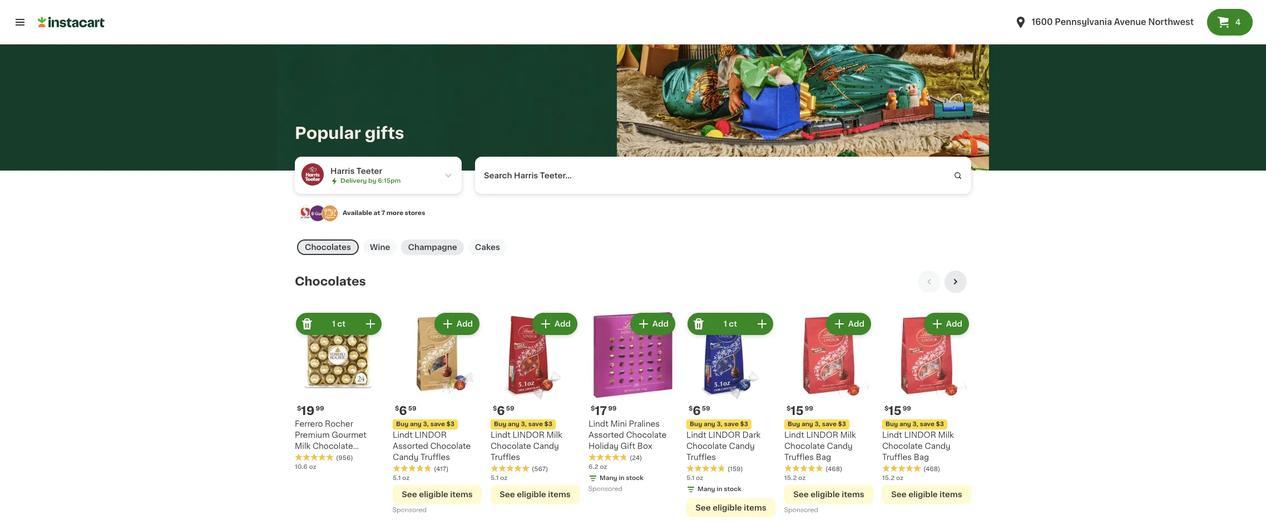 Task type: vqa. For each thing, say whether or not it's contained in the screenshot.
"Chocolate" inside the Lindt LINDOR Milk Chocolate Candy Truffles
yes



Task type: describe. For each thing, give the bounding box(es) containing it.
1 add button from the left
[[435, 314, 478, 335]]

oz for fifth product group from the right
[[500, 476, 507, 482]]

truffles inside lindt lindor assorted chocolate candy truffles
[[421, 454, 450, 462]]

15.2 for 1st product group from the right
[[882, 476, 895, 482]]

lindor for sixth product group from left
[[806, 432, 838, 440]]

lindt lindor milk chocolate candy truffles bag for sixth product group from left
[[784, 432, 856, 462]]

buy for fifth product group from the right
[[494, 422, 506, 428]]

increment quantity of ferrero rocher premium gourmet milk chocolate hazelnut luxury chocolate holiday gift image
[[364, 318, 377, 331]]

4 button
[[1207, 9, 1253, 36]]

0 horizontal spatial harris
[[330, 167, 355, 175]]

lindt lindor milk chocolate candy truffles
[[491, 432, 562, 462]]

bag for 1st product group from the right "see eligible items" button
[[914, 454, 929, 462]]

oz for 6th product group from the right
[[402, 476, 410, 482]]

(567)
[[532, 467, 548, 473]]

ct for increment quantity of ferrero rocher premium gourmet milk chocolate hazelnut luxury chocolate holiday gift image
[[337, 321, 345, 328]]

oz for fifth product group from left
[[696, 476, 703, 482]]

1 ct for remove ferrero rocher premium gourmet milk chocolate hazelnut luxury chocolate holiday gift icon
[[332, 321, 345, 328]]

premium
[[295, 432, 330, 440]]

truffles inside lindt lindor dark chocolate candy truffles
[[686, 454, 716, 462]]

see eligible items for 1st product group from the right
[[891, 491, 962, 499]]

lindt lindor assorted chocolate candy truffles
[[393, 432, 471, 462]]

popular
[[295, 125, 361, 141]]

$ 6 59 for lindt lindor assorted chocolate candy truffles
[[395, 406, 416, 417]]

items for 6th product group from the right
[[450, 491, 473, 499]]

assorted inside lindt mini pralines assorted chocolate holiday gift box
[[589, 432, 624, 440]]

by
[[368, 178, 376, 184]]

1 horizontal spatial harris
[[514, 172, 538, 179]]

champagne
[[408, 244, 457, 252]]

sponsored badge image for 15
[[784, 508, 818, 514]]

3, for sixth product group from left
[[815, 422, 820, 428]]

product group containing 17
[[589, 311, 678, 496]]

lindor for fifth product group from left
[[708, 432, 740, 440]]

lindt lindor dark chocolate candy truffles
[[686, 432, 760, 462]]

4 truffles from the left
[[784, 454, 814, 462]]

any for fifth product group from left
[[704, 422, 715, 428]]

$ inside $ 19 99
[[297, 406, 301, 412]]

add for lindt lindor milk chocolate candy truffles
[[554, 321, 571, 328]]

add button for lindt lindor milk chocolate candy truffles
[[533, 314, 576, 335]]

add for lindt mini pralines assorted chocolate holiday gift box
[[652, 321, 669, 328]]

5 product group from the left
[[686, 311, 775, 518]]

candy for 6th product group from the right
[[393, 454, 419, 462]]

1600 pennsylvania avenue northwest
[[1032, 18, 1194, 26]]

mini
[[610, 421, 627, 429]]

any for 1st product group from the right
[[899, 422, 911, 428]]

1 add from the left
[[457, 321, 473, 328]]

wine button
[[363, 240, 397, 256]]

1 ct for remove lindt lindor dark chocolate candy truffles icon
[[724, 321, 737, 328]]

(468) for sixth product group from left
[[825, 467, 842, 473]]

search
[[484, 172, 512, 179]]

see for fifth product group from left
[[695, 505, 711, 513]]

bag for "see eligible items" button for sixth product group from left
[[816, 454, 831, 462]]

59 for lindt lindor assorted chocolate candy truffles
[[408, 406, 416, 412]]

5.1 oz for lindt lindor assorted chocolate candy truffles
[[393, 476, 410, 482]]

$ for 1st product group from the right
[[884, 406, 889, 412]]

$ 15 99 for 1st product group from the right
[[884, 406, 911, 417]]

$ for fifth product group from the right
[[493, 406, 497, 412]]

northwest
[[1148, 18, 1194, 26]]

3, for 1st product group from the right
[[913, 422, 918, 428]]

increment quantity of lindt lindor dark chocolate candy truffles image
[[755, 318, 769, 331]]

lindt for product group containing 17
[[589, 421, 608, 429]]

4
[[1235, 18, 1241, 26]]

milk inside ferrero rocher premium gourmet milk chocolate hazelnut luxury chocolate holiday gift
[[295, 443, 311, 451]]

teeter...
[[540, 172, 572, 179]]

save for fifth product group from the right
[[528, 422, 543, 428]]

eligible for fifth product group from the right
[[517, 491, 546, 499]]

candy for sixth product group from left
[[827, 443, 853, 451]]

at
[[374, 210, 380, 217]]

milk for sixth product group from left
[[840, 432, 856, 440]]

10.6 oz
[[295, 465, 316, 471]]

eligible for 6th product group from the right
[[419, 491, 448, 499]]

buy any 3, save $3 for 6th product group from the right
[[396, 422, 455, 428]]

(159)
[[728, 467, 743, 473]]

rocher
[[325, 421, 353, 429]]

delivery
[[340, 178, 367, 184]]

oz for sixth product group from left
[[798, 476, 806, 482]]

search harris teeter...
[[484, 172, 572, 179]]

10.6
[[295, 465, 307, 471]]

in for 17
[[619, 476, 624, 482]]

candy for fifth product group from left
[[729, 443, 755, 451]]

$ inside '$ 17 99'
[[591, 406, 595, 412]]

6.2 oz
[[589, 465, 607, 471]]

see eligible items button for 6th product group from the right
[[393, 486, 482, 505]]

buy for sixth product group from left
[[788, 422, 800, 428]]

3 99 from the left
[[805, 406, 813, 412]]

eligible for fifth product group from left
[[713, 505, 742, 513]]

lindor for 6th product group from the right
[[415, 432, 447, 440]]

many in stock for 17
[[600, 476, 643, 482]]

59 for lindt lindor milk chocolate candy truffles
[[506, 406, 514, 412]]

candy for 1st product group from the right
[[925, 443, 951, 451]]

19
[[301, 406, 315, 417]]

wine
[[370, 244, 390, 252]]

15.2 for sixth product group from left
[[784, 476, 797, 482]]

wegmans logo image
[[322, 205, 338, 222]]

3 product group from the left
[[491, 311, 580, 505]]

lindt for 6th product group from the right
[[393, 432, 413, 440]]

see eligible items button for fifth product group from the right
[[491, 486, 580, 505]]

6:15pm
[[378, 178, 401, 184]]

product group containing 19
[[295, 311, 384, 484]]

99 inside '$ 17 99'
[[608, 406, 617, 412]]

giant food logo image
[[309, 205, 326, 222]]

box
[[637, 443, 652, 451]]

search harris teeter... link
[[475, 157, 971, 194]]

many for buy any 3, save $3
[[698, 487, 715, 493]]

cakes button
[[468, 240, 507, 256]]

$3 for 6th product group from the right
[[446, 422, 455, 428]]

(468) for 1st product group from the right
[[923, 467, 940, 473]]

save for 1st product group from the right
[[920, 422, 934, 428]]

see for 1st product group from the right
[[891, 491, 907, 499]]

gourmet
[[332, 432, 367, 440]]

$ for 6th product group from the right
[[395, 406, 399, 412]]

stock for buy any 3, save $3
[[724, 487, 741, 493]]

buy for 6th product group from the right
[[396, 422, 408, 428]]

7
[[381, 210, 385, 217]]

see eligible items for 6th product group from the right
[[402, 491, 473, 499]]

4 add button from the left
[[827, 314, 870, 335]]

items for sixth product group from left
[[842, 491, 864, 499]]

milk for 1st product group from the right
[[938, 432, 954, 440]]

$ for sixth product group from left
[[787, 406, 791, 412]]

5.1 oz for lindt lindor dark chocolate candy truffles
[[686, 476, 703, 482]]

ferrero
[[295, 421, 323, 429]]

(24)
[[630, 456, 642, 462]]

chocolates inside chocolates button
[[305, 244, 351, 252]]

5 truffles from the left
[[882, 454, 912, 462]]



Task type: locate. For each thing, give the bounding box(es) containing it.
candy for fifth product group from the right
[[533, 443, 559, 451]]

0 vertical spatial in
[[619, 476, 624, 482]]

items for fifth product group from the right
[[548, 491, 571, 499]]

1 horizontal spatial holiday
[[589, 443, 619, 451]]

1 1 from the left
[[332, 321, 335, 328]]

1 horizontal spatial assorted
[[589, 432, 624, 440]]

5.1 oz down lindt lindor dark chocolate candy truffles
[[686, 476, 703, 482]]

gift inside ferrero rocher premium gourmet milk chocolate hazelnut luxury chocolate holiday gift
[[295, 476, 310, 484]]

buy any 3, save $3 for fifth product group from the right
[[494, 422, 552, 428]]

(468)
[[825, 467, 842, 473], [923, 467, 940, 473]]

pennsylvania
[[1055, 18, 1112, 26]]

0 horizontal spatial many
[[600, 476, 617, 482]]

3 add from the left
[[652, 321, 669, 328]]

17
[[595, 406, 607, 417]]

5.1 down lindt lindor dark chocolate candy truffles
[[686, 476, 694, 482]]

safeway logo image
[[297, 205, 314, 222]]

1 horizontal spatial bag
[[914, 454, 929, 462]]

1 horizontal spatial 1 ct
[[724, 321, 737, 328]]

buy any 3, save $3 for 1st product group from the right
[[886, 422, 944, 428]]

oz
[[309, 465, 316, 471], [600, 465, 607, 471], [402, 476, 410, 482], [500, 476, 507, 482], [696, 476, 703, 482], [798, 476, 806, 482], [896, 476, 903, 482]]

59
[[408, 406, 416, 412], [506, 406, 514, 412], [702, 406, 710, 412]]

$ 15 99 for sixth product group from left
[[787, 406, 813, 417]]

holiday
[[589, 443, 619, 451], [337, 465, 367, 473]]

1 any from the left
[[410, 422, 422, 428]]

1 horizontal spatial gift
[[621, 443, 635, 451]]

stock
[[626, 476, 643, 482], [724, 487, 741, 493]]

(417)
[[434, 467, 449, 473]]

3 59 from the left
[[702, 406, 710, 412]]

6 product group from the left
[[784, 311, 873, 517]]

ct
[[337, 321, 345, 328], [729, 321, 737, 328]]

5.1 for lindt lindor assorted chocolate candy truffles
[[393, 476, 401, 482]]

2 save from the left
[[528, 422, 543, 428]]

add for lindt lindor milk chocolate candy truffles bag
[[946, 321, 962, 328]]

in down lindt mini pralines assorted chocolate holiday gift box
[[619, 476, 624, 482]]

3 buy any 3, save $3 from the left
[[690, 422, 748, 428]]

2 ct from the left
[[729, 321, 737, 328]]

1 6 from the left
[[399, 406, 407, 417]]

see eligible items
[[402, 491, 473, 499], [500, 491, 571, 499], [793, 491, 864, 499], [891, 491, 962, 499], [695, 505, 766, 513]]

candy
[[533, 443, 559, 451], [729, 443, 755, 451], [827, 443, 853, 451], [925, 443, 951, 451], [393, 454, 419, 462]]

2 3, from the left
[[521, 422, 527, 428]]

2 1 ct from the left
[[724, 321, 737, 328]]

gift
[[621, 443, 635, 451], [295, 476, 310, 484]]

gift inside lindt mini pralines assorted chocolate holiday gift box
[[621, 443, 635, 451]]

many in stock
[[600, 476, 643, 482], [698, 487, 741, 493]]

harris up delivery
[[330, 167, 355, 175]]

2 horizontal spatial 5.1 oz
[[686, 476, 703, 482]]

assorted
[[589, 432, 624, 440], [393, 443, 428, 451]]

candy inside lindt lindor assorted chocolate candy truffles
[[393, 454, 419, 462]]

1 horizontal spatial 6
[[497, 406, 505, 417]]

0 vertical spatial stock
[[626, 476, 643, 482]]

1 right remove lindt lindor dark chocolate candy truffles icon
[[724, 321, 727, 328]]

1 $3 from the left
[[446, 422, 455, 428]]

1 bag from the left
[[816, 454, 831, 462]]

buy any 3, save $3 for fifth product group from left
[[690, 422, 748, 428]]

lindor inside lindt lindor assorted chocolate candy truffles
[[415, 432, 447, 440]]

$3 for fifth product group from the right
[[544, 422, 552, 428]]

chocolate
[[626, 432, 667, 440], [313, 443, 353, 451], [430, 443, 471, 451], [491, 443, 531, 451], [686, 443, 727, 451], [784, 443, 825, 451], [882, 443, 923, 451], [295, 465, 335, 473]]

2 add button from the left
[[533, 314, 576, 335]]

2 $ from the left
[[395, 406, 399, 412]]

save for fifth product group from left
[[724, 422, 739, 428]]

1 $ 6 59 from the left
[[395, 406, 416, 417]]

items for 1st product group from the right
[[940, 491, 962, 499]]

instacart logo image
[[38, 16, 105, 29]]

$ 6 59 up lindt lindor assorted chocolate candy truffles
[[395, 406, 416, 417]]

available at 7 more stores
[[343, 210, 425, 217]]

pralines
[[629, 421, 660, 429]]

harris
[[330, 167, 355, 175], [514, 172, 538, 179]]

in
[[619, 476, 624, 482], [717, 487, 722, 493]]

$ 6 59 for lindt lindor dark chocolate candy truffles
[[689, 406, 710, 417]]

4 buy any 3, save $3 from the left
[[788, 422, 846, 428]]

more
[[386, 210, 403, 217]]

harris right the search
[[514, 172, 538, 179]]

3 truffles from the left
[[686, 454, 716, 462]]

see eligible items for fifth product group from left
[[695, 505, 766, 513]]

4 $ from the left
[[591, 406, 595, 412]]

chocolates
[[305, 244, 351, 252], [295, 276, 366, 288]]

1 horizontal spatial in
[[717, 487, 722, 493]]

champagne button
[[401, 240, 464, 256]]

1 lindt lindor milk chocolate candy truffles bag from the left
[[784, 432, 856, 462]]

0 horizontal spatial bag
[[816, 454, 831, 462]]

1 59 from the left
[[408, 406, 416, 412]]

1 ct left increment quantity of ferrero rocher premium gourmet milk chocolate hazelnut luxury chocolate holiday gift image
[[332, 321, 345, 328]]

buy for fifth product group from left
[[690, 422, 702, 428]]

any
[[410, 422, 422, 428], [508, 422, 519, 428], [704, 422, 715, 428], [802, 422, 813, 428], [899, 422, 911, 428]]

3 5.1 oz from the left
[[686, 476, 703, 482]]

dark
[[742, 432, 760, 440]]

buy
[[396, 422, 408, 428], [494, 422, 506, 428], [690, 422, 702, 428], [788, 422, 800, 428], [886, 422, 898, 428]]

0 horizontal spatial (468)
[[825, 467, 842, 473]]

1 vertical spatial many
[[698, 487, 715, 493]]

2 product group from the left
[[393, 311, 482, 517]]

59 up lindt lindor assorted chocolate candy truffles
[[408, 406, 416, 412]]

stores
[[405, 210, 425, 217]]

harris teeter brand logo image
[[301, 164, 324, 186]]

3 add button from the left
[[631, 314, 674, 335]]

1 horizontal spatial $ 15 99
[[884, 406, 911, 417]]

3 3, from the left
[[717, 422, 723, 428]]

1 truffles from the left
[[421, 454, 450, 462]]

holiday up the 6.2 oz
[[589, 443, 619, 451]]

$ 17 99
[[591, 406, 617, 417]]

15.2 oz for 1st product group from the right
[[882, 476, 903, 482]]

chocolate inside lindt mini pralines assorted chocolate holiday gift box
[[626, 432, 667, 440]]

item carousel region
[[295, 271, 971, 521]]

4 save from the left
[[822, 422, 837, 428]]

lindt mini pralines assorted chocolate holiday gift box
[[589, 421, 667, 451]]

lindt for fifth product group from the right
[[491, 432, 511, 440]]

1 product group from the left
[[295, 311, 384, 484]]

3 6 from the left
[[693, 406, 701, 417]]

15.2 oz
[[784, 476, 806, 482], [882, 476, 903, 482]]

2 lindor from the left
[[513, 432, 545, 440]]

holiday inside lindt mini pralines assorted chocolate holiday gift box
[[589, 443, 619, 451]]

1 vertical spatial holiday
[[337, 465, 367, 473]]

chocolates down wegmans logo
[[305, 244, 351, 252]]

1 5.1 from the left
[[393, 476, 401, 482]]

5.1 down lindt lindor assorted chocolate candy truffles
[[393, 476, 401, 482]]

popular gifts
[[295, 125, 404, 141]]

$ 6 59 up lindt lindor milk chocolate candy truffles
[[493, 406, 514, 417]]

3, for fifth product group from left
[[717, 422, 723, 428]]

2 (468) from the left
[[923, 467, 940, 473]]

5 3, from the left
[[913, 422, 918, 428]]

lindt for 1st product group from the right
[[882, 432, 902, 440]]

6
[[399, 406, 407, 417], [497, 406, 505, 417], [693, 406, 701, 417]]

0 horizontal spatial 1 ct
[[332, 321, 345, 328]]

chocolate inside lindt lindor dark chocolate candy truffles
[[686, 443, 727, 451]]

0 vertical spatial gift
[[621, 443, 635, 451]]

4 product group from the left
[[589, 311, 678, 496]]

lindor for fifth product group from the right
[[513, 432, 545, 440]]

0 vertical spatial holiday
[[589, 443, 619, 451]]

6 for lindt lindor dark chocolate candy truffles
[[693, 406, 701, 417]]

lindt inside lindt lindor dark chocolate candy truffles
[[686, 432, 706, 440]]

see eligible items for fifth product group from the right
[[500, 491, 571, 499]]

available
[[343, 210, 372, 217]]

15
[[791, 406, 804, 417], [889, 406, 902, 417]]

$ for fifth product group from left
[[689, 406, 693, 412]]

1 5.1 oz from the left
[[393, 476, 410, 482]]

1 vertical spatial chocolates
[[295, 276, 366, 288]]

5 save from the left
[[920, 422, 934, 428]]

2 5.1 from the left
[[491, 476, 499, 482]]

see eligible items button for 1st product group from the right
[[882, 486, 971, 505]]

holiday down (956)
[[337, 465, 367, 473]]

many
[[600, 476, 617, 482], [698, 487, 715, 493]]

5.1 for lindt lindor milk chocolate candy truffles
[[491, 476, 499, 482]]

1 horizontal spatial 15.2 oz
[[882, 476, 903, 482]]

4 add from the left
[[848, 321, 864, 328]]

ct left increment quantity of lindt lindor dark chocolate candy truffles icon
[[729, 321, 737, 328]]

2 59 from the left
[[506, 406, 514, 412]]

truffles
[[421, 454, 450, 462], [491, 454, 520, 462], [686, 454, 716, 462], [784, 454, 814, 462], [882, 454, 912, 462]]

2 horizontal spatial 59
[[702, 406, 710, 412]]

1 horizontal spatial sponsored badge image
[[589, 487, 622, 493]]

0 horizontal spatial sponsored badge image
[[393, 508, 426, 514]]

4 3, from the left
[[815, 422, 820, 428]]

1 horizontal spatial many
[[698, 487, 715, 493]]

lindor for 1st product group from the right
[[904, 432, 936, 440]]

gift up '(24)' on the bottom
[[621, 443, 635, 451]]

2 add from the left
[[554, 321, 571, 328]]

0 horizontal spatial stock
[[626, 476, 643, 482]]

save
[[430, 422, 445, 428], [528, 422, 543, 428], [724, 422, 739, 428], [822, 422, 837, 428], [920, 422, 934, 428]]

7 $ from the left
[[884, 406, 889, 412]]

eligible
[[419, 491, 448, 499], [517, 491, 546, 499], [811, 491, 840, 499], [908, 491, 938, 499], [713, 505, 742, 513]]

0 horizontal spatial 15.2 oz
[[784, 476, 806, 482]]

popular gifts main content
[[0, 42, 1266, 521]]

1 vertical spatial many in stock
[[698, 487, 741, 493]]

product group
[[295, 311, 384, 484], [393, 311, 482, 517], [491, 311, 580, 505], [589, 311, 678, 496], [686, 311, 775, 518], [784, 311, 873, 517], [882, 311, 971, 505]]

1 $ 15 99 from the left
[[787, 406, 813, 417]]

save for 6th product group from the right
[[430, 422, 445, 428]]

$ 6 59 for lindt lindor milk chocolate candy truffles
[[493, 406, 514, 417]]

0 horizontal spatial 15
[[791, 406, 804, 417]]

6 for lindt lindor assorted chocolate candy truffles
[[399, 406, 407, 417]]

oz for product group containing 17
[[600, 465, 607, 471]]

milk
[[546, 432, 562, 440], [840, 432, 856, 440], [938, 432, 954, 440], [295, 443, 311, 451]]

luxury
[[332, 454, 358, 462]]

2 horizontal spatial 6
[[693, 406, 701, 417]]

4 99 from the left
[[903, 406, 911, 412]]

see eligible items button
[[393, 486, 482, 505], [491, 486, 580, 505], [784, 486, 873, 505], [882, 486, 971, 505], [686, 499, 775, 518]]

many down the 6.2 oz
[[600, 476, 617, 482]]

1 horizontal spatial 5.1
[[491, 476, 499, 482]]

stock down '(24)' on the bottom
[[626, 476, 643, 482]]

bag
[[816, 454, 831, 462], [914, 454, 929, 462]]

$3 for 1st product group from the right
[[936, 422, 944, 428]]

2 $3 from the left
[[544, 422, 552, 428]]

1 (468) from the left
[[825, 467, 842, 473]]

5.1 oz
[[393, 476, 410, 482], [491, 476, 507, 482], [686, 476, 703, 482]]

lindt lindor milk chocolate candy truffles bag
[[784, 432, 856, 462], [882, 432, 954, 462]]

0 horizontal spatial in
[[619, 476, 624, 482]]

2 bag from the left
[[914, 454, 929, 462]]

2 1 from the left
[[724, 321, 727, 328]]

items for fifth product group from left
[[744, 505, 766, 513]]

any for fifth product group from the right
[[508, 422, 519, 428]]

1 buy any 3, save $3 from the left
[[396, 422, 455, 428]]

0 horizontal spatial many in stock
[[600, 476, 643, 482]]

ferrero rocher premium gourmet milk chocolate hazelnut luxury chocolate holiday gift
[[295, 421, 367, 484]]

15 for 1st product group from the right
[[889, 406, 902, 417]]

0 horizontal spatial gift
[[295, 476, 310, 484]]

$ 19 99
[[297, 406, 324, 417]]

items
[[450, 491, 473, 499], [548, 491, 571, 499], [842, 491, 864, 499], [940, 491, 962, 499], [744, 505, 766, 513]]

0 horizontal spatial assorted
[[393, 443, 428, 451]]

3 lindor from the left
[[708, 432, 740, 440]]

candy inside lindt lindor milk chocolate candy truffles
[[533, 443, 559, 451]]

5 add button from the left
[[925, 314, 968, 335]]

5 $3 from the left
[[936, 422, 944, 428]]

sponsored badge image
[[589, 487, 622, 493], [393, 508, 426, 514], [784, 508, 818, 514]]

3 save from the left
[[724, 422, 739, 428]]

1 horizontal spatial 1
[[724, 321, 727, 328]]

1 ct
[[332, 321, 345, 328], [724, 321, 737, 328]]

0 horizontal spatial holiday
[[337, 465, 367, 473]]

6 up lindt lindor milk chocolate candy truffles
[[497, 406, 505, 417]]

$3 for sixth product group from left
[[838, 422, 846, 428]]

99
[[316, 406, 324, 412], [608, 406, 617, 412], [805, 406, 813, 412], [903, 406, 911, 412]]

5.1 for lindt lindor dark chocolate candy truffles
[[686, 476, 694, 482]]

0 horizontal spatial $ 6 59
[[395, 406, 416, 417]]

lindor inside lindt lindor dark chocolate candy truffles
[[708, 432, 740, 440]]

2 horizontal spatial 5.1
[[686, 476, 694, 482]]

0 horizontal spatial ct
[[337, 321, 345, 328]]

many for 17
[[600, 476, 617, 482]]

cakes
[[475, 244, 500, 252]]

2 15.2 oz from the left
[[882, 476, 903, 482]]

6 $ from the left
[[787, 406, 791, 412]]

2 truffles from the left
[[491, 454, 520, 462]]

0 horizontal spatial 1
[[332, 321, 335, 328]]

gift down "10.6"
[[295, 476, 310, 484]]

5.1 oz for lindt lindor milk chocolate candy truffles
[[491, 476, 507, 482]]

4 $3 from the left
[[838, 422, 846, 428]]

59 up lindt lindor dark chocolate candy truffles
[[702, 406, 710, 412]]

eligible for sixth product group from left
[[811, 491, 840, 499]]

add
[[457, 321, 473, 328], [554, 321, 571, 328], [652, 321, 669, 328], [848, 321, 864, 328], [946, 321, 962, 328]]

oz for 1st product group from the right
[[896, 476, 903, 482]]

2 lindt lindor milk chocolate candy truffles bag from the left
[[882, 432, 954, 462]]

chocolate inside lindt lindor milk chocolate candy truffles
[[491, 443, 531, 451]]

1 3, from the left
[[423, 422, 429, 428]]

1600
[[1032, 18, 1053, 26]]

2 horizontal spatial sponsored badge image
[[784, 508, 818, 514]]

1 horizontal spatial lindt lindor milk chocolate candy truffles bag
[[882, 432, 954, 462]]

many in stock down '(24)' on the bottom
[[600, 476, 643, 482]]

5.1
[[393, 476, 401, 482], [491, 476, 499, 482], [686, 476, 694, 482]]

1 horizontal spatial 59
[[506, 406, 514, 412]]

7 product group from the left
[[882, 311, 971, 505]]

$
[[297, 406, 301, 412], [395, 406, 399, 412], [493, 406, 497, 412], [591, 406, 595, 412], [689, 406, 693, 412], [787, 406, 791, 412], [884, 406, 889, 412]]

holiday inside ferrero rocher premium gourmet milk chocolate hazelnut luxury chocolate holiday gift
[[337, 465, 367, 473]]

oz for product group containing 19
[[309, 465, 316, 471]]

15.2
[[784, 476, 797, 482], [882, 476, 895, 482]]

lindor inside lindt lindor milk chocolate candy truffles
[[513, 432, 545, 440]]

1 buy from the left
[[396, 422, 408, 428]]

1 for remove ferrero rocher premium gourmet milk chocolate hazelnut luxury chocolate holiday gift icon
[[332, 321, 335, 328]]

2 6 from the left
[[497, 406, 505, 417]]

gifts
[[365, 125, 404, 141]]

5.1 down lindt lindor milk chocolate candy truffles
[[491, 476, 499, 482]]

lindt lindor milk chocolate candy truffles bag for 1st product group from the right
[[882, 432, 954, 462]]

6.2
[[589, 465, 598, 471]]

truffles inside lindt lindor milk chocolate candy truffles
[[491, 454, 520, 462]]

1 vertical spatial assorted
[[393, 443, 428, 451]]

lindt for fifth product group from left
[[686, 432, 706, 440]]

3,
[[423, 422, 429, 428], [521, 422, 527, 428], [717, 422, 723, 428], [815, 422, 820, 428], [913, 422, 918, 428]]

3 buy from the left
[[690, 422, 702, 428]]

1 for remove lindt lindor dark chocolate candy truffles icon
[[724, 321, 727, 328]]

eligible for 1st product group from the right
[[908, 491, 938, 499]]

4 lindor from the left
[[806, 432, 838, 440]]

15 for sixth product group from left
[[791, 406, 804, 417]]

99 inside $ 19 99
[[316, 406, 324, 412]]

5 any from the left
[[899, 422, 911, 428]]

$3
[[446, 422, 455, 428], [544, 422, 552, 428], [740, 422, 748, 428], [838, 422, 846, 428], [936, 422, 944, 428]]

see
[[402, 491, 417, 499], [500, 491, 515, 499], [793, 491, 809, 499], [891, 491, 907, 499], [695, 505, 711, 513]]

lindt inside lindt lindor milk chocolate candy truffles
[[491, 432, 511, 440]]

see for fifth product group from the right
[[500, 491, 515, 499]]

candy inside lindt lindor dark chocolate candy truffles
[[729, 443, 755, 451]]

5 buy from the left
[[886, 422, 898, 428]]

(956)
[[336, 456, 353, 462]]

1 $ from the left
[[297, 406, 301, 412]]

remove ferrero rocher premium gourmet milk chocolate hazelnut luxury chocolate holiday gift image
[[300, 318, 314, 331]]

in down lindt lindor dark chocolate candy truffles
[[717, 487, 722, 493]]

0 vertical spatial many
[[600, 476, 617, 482]]

add button
[[435, 314, 478, 335], [533, 314, 576, 335], [631, 314, 674, 335], [827, 314, 870, 335], [925, 314, 968, 335]]

$3 for fifth product group from left
[[740, 422, 748, 428]]

lindt
[[589, 421, 608, 429], [393, 432, 413, 440], [491, 432, 511, 440], [686, 432, 706, 440], [784, 432, 804, 440], [882, 432, 902, 440]]

0 vertical spatial many in stock
[[600, 476, 643, 482]]

3 $ from the left
[[493, 406, 497, 412]]

ct left increment quantity of ferrero rocher premium gourmet milk chocolate hazelnut luxury chocolate holiday gift image
[[337, 321, 345, 328]]

0 horizontal spatial lindt lindor milk chocolate candy truffles bag
[[784, 432, 856, 462]]

0 horizontal spatial 59
[[408, 406, 416, 412]]

many in stock for buy any 3, save $3
[[698, 487, 741, 493]]

1 ct left increment quantity of lindt lindor dark chocolate candy truffles icon
[[724, 321, 737, 328]]

2 horizontal spatial $ 6 59
[[689, 406, 710, 417]]

3 any from the left
[[704, 422, 715, 428]]

teeter
[[356, 167, 382, 175]]

59 up lindt lindor milk chocolate candy truffles
[[506, 406, 514, 412]]

any for sixth product group from left
[[802, 422, 813, 428]]

lindt inside lindt mini pralines assorted chocolate holiday gift box
[[589, 421, 608, 429]]

3 $ 6 59 from the left
[[689, 406, 710, 417]]

see eligible items button for fifth product group from left
[[686, 499, 775, 518]]

6 for lindt lindor milk chocolate candy truffles
[[497, 406, 505, 417]]

remove lindt lindor dark chocolate candy truffles image
[[692, 318, 705, 331]]

★★★★★
[[295, 454, 334, 462], [295, 454, 334, 462], [589, 454, 627, 462], [589, 454, 627, 462], [393, 465, 432, 473], [393, 465, 432, 473], [491, 465, 530, 473], [491, 465, 530, 473], [686, 465, 725, 473], [686, 465, 725, 473], [784, 465, 823, 473], [784, 465, 823, 473], [882, 465, 921, 473], [882, 465, 921, 473]]

1 1 ct from the left
[[332, 321, 345, 328]]

delivery by 6:15pm
[[340, 178, 401, 184]]

in for buy any 3, save $3
[[717, 487, 722, 493]]

2 15.2 from the left
[[882, 476, 895, 482]]

6 up lindt lindor assorted chocolate candy truffles
[[399, 406, 407, 417]]

see eligible items button for sixth product group from left
[[784, 486, 873, 505]]

2 $ 6 59 from the left
[[493, 406, 514, 417]]

1 horizontal spatial (468)
[[923, 467, 940, 473]]

5.1 oz down lindt lindor assorted chocolate candy truffles
[[393, 476, 410, 482]]

milk inside lindt lindor milk chocolate candy truffles
[[546, 432, 562, 440]]

2 buy any 3, save $3 from the left
[[494, 422, 552, 428]]

avenue
[[1114, 18, 1146, 26]]

chocolates inside item carousel region
[[295, 276, 366, 288]]

chocolates down chocolates button
[[295, 276, 366, 288]]

6 up lindt lindor dark chocolate candy truffles
[[693, 406, 701, 417]]

1 right remove ferrero rocher premium gourmet milk chocolate hazelnut luxury chocolate holiday gift icon
[[332, 321, 335, 328]]

1 horizontal spatial many in stock
[[698, 487, 741, 493]]

lindt inside lindt lindor assorted chocolate candy truffles
[[393, 432, 413, 440]]

0 horizontal spatial 15.2
[[784, 476, 797, 482]]

1
[[332, 321, 335, 328], [724, 321, 727, 328]]

1 ct from the left
[[337, 321, 345, 328]]

1600 pennsylvania avenue northwest button
[[1014, 7, 1194, 38]]

3 5.1 from the left
[[686, 476, 694, 482]]

0 horizontal spatial 5.1 oz
[[393, 476, 410, 482]]

1 horizontal spatial 15.2
[[882, 476, 895, 482]]

1 99 from the left
[[316, 406, 324, 412]]

0 horizontal spatial $ 15 99
[[787, 406, 813, 417]]

2 any from the left
[[508, 422, 519, 428]]

2 buy from the left
[[494, 422, 506, 428]]

0 vertical spatial chocolates
[[305, 244, 351, 252]]

1 vertical spatial stock
[[724, 487, 741, 493]]

ct for increment quantity of lindt lindor dark chocolate candy truffles icon
[[729, 321, 737, 328]]

1 horizontal spatial stock
[[724, 487, 741, 493]]

2 5.1 oz from the left
[[491, 476, 507, 482]]

buy any 3, save $3
[[396, 422, 455, 428], [494, 422, 552, 428], [690, 422, 748, 428], [788, 422, 846, 428], [886, 422, 944, 428]]

add button for lindt lindor milk chocolate candy truffles bag
[[925, 314, 968, 335]]

see eligible items for sixth product group from left
[[793, 491, 864, 499]]

4 any from the left
[[802, 422, 813, 428]]

1 horizontal spatial 15
[[889, 406, 902, 417]]

milk for fifth product group from the right
[[546, 432, 562, 440]]

5.1 oz down lindt lindor milk chocolate candy truffles
[[491, 476, 507, 482]]

stock for 17
[[626, 476, 643, 482]]

1 15.2 oz from the left
[[784, 476, 806, 482]]

many in stock down (159)
[[698, 487, 741, 493]]

see for sixth product group from left
[[793, 491, 809, 499]]

2 $ 15 99 from the left
[[884, 406, 911, 417]]

3 $3 from the left
[[740, 422, 748, 428]]

59 for lindt lindor dark chocolate candy truffles
[[702, 406, 710, 412]]

lindt for sixth product group from left
[[784, 432, 804, 440]]

see for 6th product group from the right
[[402, 491, 417, 499]]

chocolates button
[[297, 240, 359, 256]]

1 save from the left
[[430, 422, 445, 428]]

2 15 from the left
[[889, 406, 902, 417]]

0 vertical spatial assorted
[[589, 432, 624, 440]]

chocolate inside lindt lindor assorted chocolate candy truffles
[[430, 443, 471, 451]]

many down lindt lindor dark chocolate candy truffles
[[698, 487, 715, 493]]

hazelnut
[[295, 454, 330, 462]]

1 horizontal spatial $ 6 59
[[493, 406, 514, 417]]

5 $ from the left
[[689, 406, 693, 412]]

1 15 from the left
[[791, 406, 804, 417]]

0 horizontal spatial 5.1
[[393, 476, 401, 482]]

$ 6 59 up lindt lindor dark chocolate candy truffles
[[689, 406, 710, 417]]

harris teeter
[[330, 167, 382, 175]]

4 buy from the left
[[788, 422, 800, 428]]

sponsored badge image for 6
[[393, 508, 426, 514]]

assorted inside lindt lindor assorted chocolate candy truffles
[[393, 443, 428, 451]]

1 vertical spatial in
[[717, 487, 722, 493]]

1 horizontal spatial ct
[[729, 321, 737, 328]]

5 lindor from the left
[[904, 432, 936, 440]]

0 horizontal spatial 6
[[399, 406, 407, 417]]

1 horizontal spatial 5.1 oz
[[491, 476, 507, 482]]

15.2 oz for sixth product group from left
[[784, 476, 806, 482]]

buy for 1st product group from the right
[[886, 422, 898, 428]]

$ 15 99
[[787, 406, 813, 417], [884, 406, 911, 417]]

1 vertical spatial gift
[[295, 476, 310, 484]]

1 lindor from the left
[[415, 432, 447, 440]]

5 add from the left
[[946, 321, 962, 328]]

stock down (159)
[[724, 487, 741, 493]]



